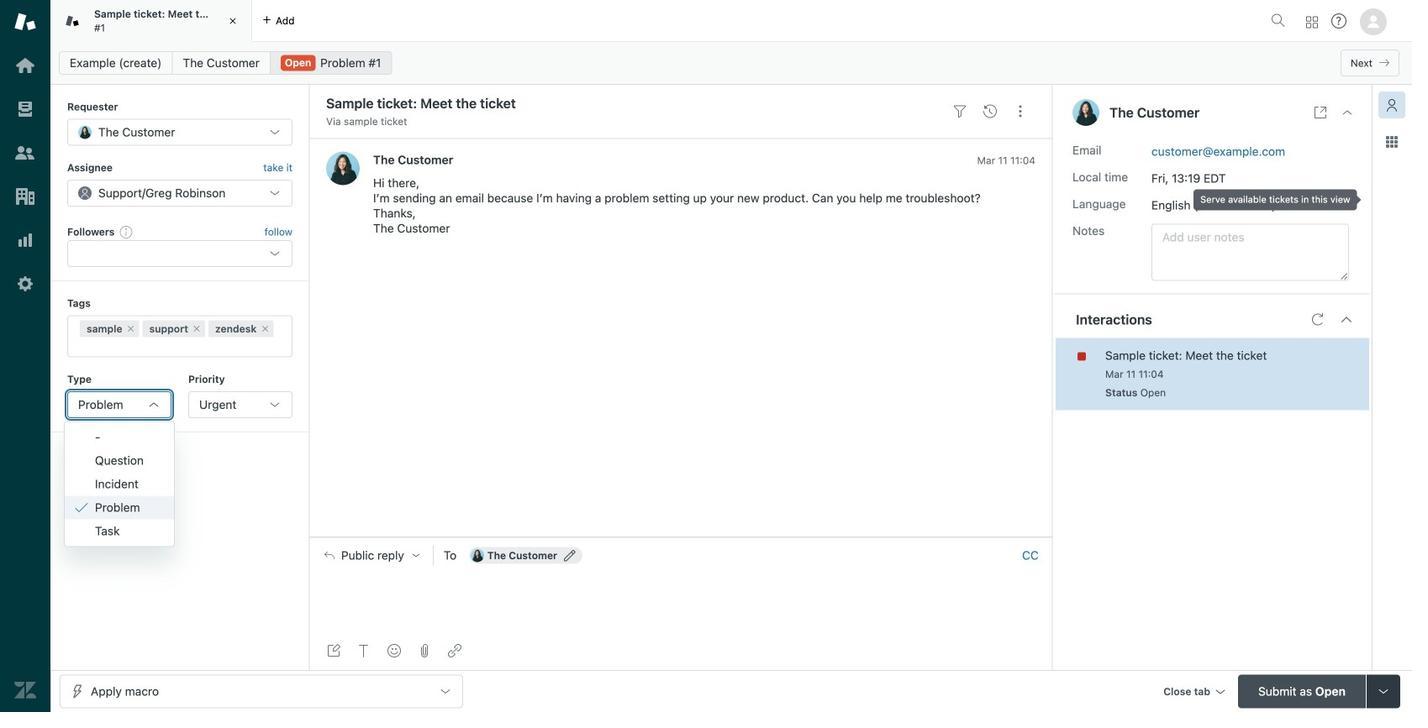 Task type: describe. For each thing, give the bounding box(es) containing it.
avatar image
[[326, 152, 360, 185]]

tabs tab list
[[50, 0, 1264, 42]]

insert emojis image
[[387, 645, 401, 658]]

views image
[[14, 98, 36, 120]]

customer context image
[[1385, 98, 1399, 112]]

admin image
[[14, 273, 36, 295]]

user image
[[1073, 99, 1099, 126]]

close image
[[224, 13, 241, 29]]

filter image
[[953, 105, 967, 118]]

0 horizontal spatial mar 11 11:04 text field
[[977, 155, 1036, 166]]

get help image
[[1331, 13, 1347, 29]]

3 option from the top
[[65, 473, 174, 496]]

get started image
[[14, 55, 36, 76]]

2 option from the top
[[65, 449, 174, 473]]

info on adding followers image
[[120, 225, 133, 239]]

events image
[[983, 105, 997, 118]]

2 remove image from the left
[[260, 324, 270, 334]]

close image
[[1341, 106, 1354, 119]]

1 option from the top
[[65, 426, 174, 449]]

format text image
[[357, 645, 371, 658]]

organizations image
[[14, 186, 36, 208]]



Task type: locate. For each thing, give the bounding box(es) containing it.
option
[[65, 426, 174, 449], [65, 449, 174, 473], [65, 473, 174, 496], [65, 520, 174, 543]]

Add user notes text field
[[1152, 224, 1349, 281]]

main element
[[0, 0, 50, 713]]

tab
[[50, 0, 252, 42]]

apps image
[[1385, 135, 1399, 149]]

hide composer image
[[674, 531, 688, 544]]

ticket actions image
[[1014, 105, 1027, 118]]

displays possible ticket submission types image
[[1377, 685, 1390, 699]]

list box
[[64, 422, 175, 548]]

add attachment image
[[418, 645, 431, 658]]

0 vertical spatial mar 11 11:04 text field
[[977, 155, 1036, 166]]

add link (cmd k) image
[[448, 645, 461, 658]]

customer@example.com image
[[471, 549, 484, 563]]

secondary element
[[50, 46, 1412, 80]]

1 vertical spatial mar 11 11:04 text field
[[1105, 369, 1164, 380]]

draft mode image
[[327, 645, 340, 658]]

Subject field
[[323, 93, 941, 113]]

remove image
[[126, 324, 136, 334]]

reporting image
[[14, 229, 36, 251]]

Mar 11 11:04 text field
[[977, 155, 1036, 166], [1105, 369, 1164, 380]]

zendesk image
[[14, 680, 36, 702]]

remove image
[[192, 324, 202, 334], [260, 324, 270, 334]]

1 horizontal spatial mar 11 11:04 text field
[[1105, 369, 1164, 380]]

4 option from the top
[[65, 520, 174, 543]]

1 horizontal spatial remove image
[[260, 324, 270, 334]]

0 horizontal spatial remove image
[[192, 324, 202, 334]]

zendesk products image
[[1306, 16, 1318, 28]]

zendesk support image
[[14, 11, 36, 33]]

view more details image
[[1314, 106, 1327, 119]]

customers image
[[14, 142, 36, 164]]

1 remove image from the left
[[192, 324, 202, 334]]

edit user image
[[564, 550, 576, 562]]



Task type: vqa. For each thing, say whether or not it's contained in the screenshot.
ADD USER NOTES "text field"
yes



